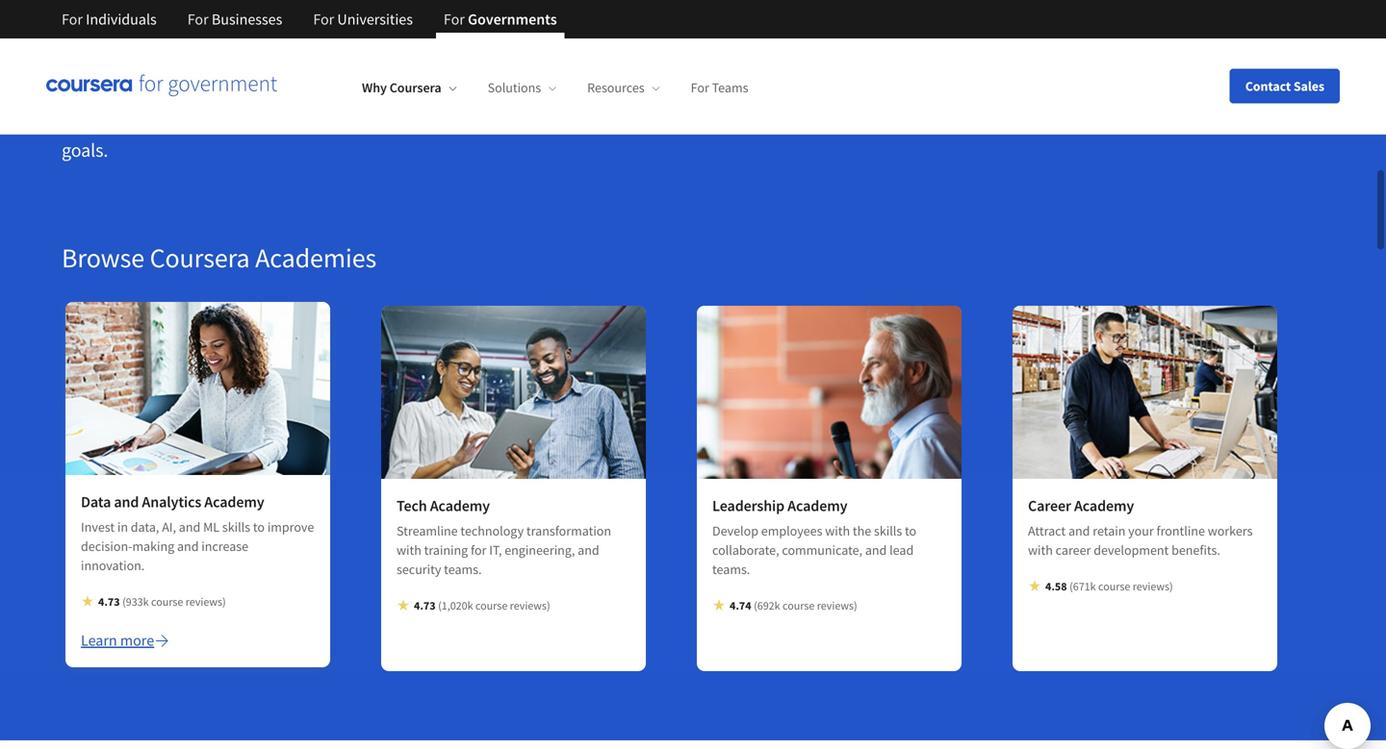 Task type: locate. For each thing, give the bounding box(es) containing it.
4.73 left 1,020k
[[414, 599, 436, 614]]

resources
[[587, 79, 645, 96]]

businesses
[[212, 10, 282, 29]]

0 horizontal spatial to
[[253, 519, 265, 536]]

course for and
[[1098, 580, 1131, 594]]

academy inside career academy attract and retain your frontline workers with career development benefits.
[[1074, 497, 1134, 516]]

) down increase
[[222, 595, 226, 610]]

0 vertical spatial coursera
[[390, 79, 442, 96]]

job-
[[289, 111, 320, 135]]

with left the "the"
[[825, 523, 850, 540]]

course for employees
[[783, 599, 815, 614]]

in down governments
[[530, 35, 564, 88]]

career academy attract and retain your frontline workers with career development benefits.
[[1028, 497, 1253, 559]]

data and analytics academy invest in data, ai, and ml skills to improve decision-making and increase innovation.
[[81, 493, 314, 575]]

organization
[[664, 35, 892, 88]]

data,
[[131, 519, 159, 536]]

course right 933k
[[151, 595, 183, 610]]

academy leadership image
[[697, 306, 962, 479]]

teams. inside tech academy streamline technology transformation with training for it, engineering, and security teams.
[[444, 561, 482, 579]]

and down transformation
[[578, 542, 599, 559]]

( down innovation.
[[122, 595, 126, 610]]

1 horizontal spatial 4.73
[[414, 599, 436, 614]]

attract
[[1028, 523, 1066, 540]]

to inside leadership academy develop employees with the skills to collaborate, communicate, and lead teams.
[[905, 523, 917, 540]]

and inside leadership academy develop employees with the skills to collaborate, communicate, and lead teams.
[[865, 542, 887, 559]]

your down coursera for government image on the left top of page
[[126, 111, 163, 135]]

for up upskill every department in your organization
[[444, 10, 465, 29]]

and up career
[[1069, 523, 1090, 540]]

academy up ml
[[204, 493, 264, 512]]

academy inside tech academy streamline technology transformation with training for it, engineering, and security teams.
[[430, 497, 490, 516]]

4.73
[[98, 595, 120, 610], [414, 599, 436, 614]]

to left improve
[[253, 519, 265, 536]]

skills inside data and analytics academy invest in data, ai, and ml skills to improve decision-making and increase innovation.
[[222, 519, 250, 536]]

academy inside leadership academy develop employees with the skills to collaborate, communicate, and lead teams.
[[788, 497, 848, 516]]

engineering,
[[505, 542, 575, 559]]

leadership academy develop employees with the skills to collaborate, communicate, and lead teams.
[[712, 497, 917, 579]]

skills
[[609, 111, 649, 135], [222, 519, 250, 536], [874, 523, 902, 540]]

sales
[[1294, 78, 1325, 95]]

reviews down communicate,
[[817, 599, 854, 614]]

coursera for government image
[[46, 75, 277, 98]]

skills for to
[[222, 519, 250, 536]]

your
[[573, 35, 655, 88], [126, 111, 163, 135], [755, 111, 791, 135], [1128, 523, 1154, 540]]

reviews for technology
[[510, 599, 547, 614]]

2 teams. from the left
[[712, 561, 750, 579]]

development
[[1094, 542, 1169, 559]]

0 horizontal spatial teams.
[[444, 561, 482, 579]]

academy up "technology"
[[430, 497, 490, 516]]

1 vertical spatial coursera
[[150, 241, 250, 275]]

) down benefits.
[[1170, 580, 1173, 594]]

0 horizontal spatial coursera
[[150, 241, 250, 275]]

course right 1,020k
[[476, 599, 508, 614]]

( right 4.74
[[754, 599, 757, 614]]

for governments
[[444, 10, 557, 29]]

for
[[62, 10, 83, 29], [187, 10, 209, 29], [313, 10, 334, 29], [444, 10, 465, 29], [691, 79, 709, 96]]

0 horizontal spatial 4.73
[[98, 595, 120, 610]]

course right 671k
[[1098, 580, 1131, 594]]

browse coursera academies
[[62, 241, 377, 275]]

with up security
[[397, 542, 422, 559]]

(
[[1070, 580, 1073, 594], [122, 595, 126, 610], [438, 599, 442, 614], [754, 599, 757, 614]]

universities
[[337, 10, 413, 29]]

upskill
[[62, 35, 187, 88]]

skills up 'lead'
[[874, 523, 902, 540]]

more
[[120, 632, 154, 651]]

2 horizontal spatial skills
[[874, 523, 902, 540]]

why coursera link
[[362, 79, 457, 96]]

skills inside 'provide your workforce with job-based learning to develop impactful skills that support your greatest goals.'
[[609, 111, 649, 135]]

to inside 'provide your workforce with job-based learning to develop impactful skills that support your greatest goals.'
[[441, 111, 458, 135]]

academy up retain
[[1074, 497, 1134, 516]]

teams. down for
[[444, 561, 482, 579]]

reviews down engineering,
[[510, 599, 547, 614]]

with left job-
[[250, 111, 285, 135]]

) down engineering,
[[547, 599, 550, 614]]

reviews
[[1133, 580, 1170, 594], [186, 595, 222, 610], [510, 599, 547, 614], [817, 599, 854, 614]]

teams. for tech academy
[[444, 561, 482, 579]]

2 horizontal spatial to
[[905, 523, 917, 540]]

course for technology
[[476, 599, 508, 614]]

teams.
[[444, 561, 482, 579], [712, 561, 750, 579]]

0 horizontal spatial in
[[117, 519, 128, 536]]

skills down resources 'link'
[[609, 111, 649, 135]]

1 teams. from the left
[[444, 561, 482, 579]]

governments
[[468, 10, 557, 29]]

to for develop
[[441, 111, 458, 135]]

) down communicate,
[[854, 599, 857, 614]]

collaborate,
[[712, 542, 779, 559]]

0 horizontal spatial skills
[[222, 519, 250, 536]]

to left develop
[[441, 111, 458, 135]]

reviews down development
[[1133, 580, 1170, 594]]

ai,
[[162, 519, 176, 536]]

to for collaborate,
[[905, 523, 917, 540]]

1 horizontal spatial coursera
[[390, 79, 442, 96]]

tech academy streamline technology transformation with training for it, engineering, and security teams.
[[397, 497, 611, 579]]

0 vertical spatial in
[[530, 35, 564, 88]]

leadership
[[712, 497, 785, 516]]

and down the "the"
[[865, 542, 887, 559]]

skills up increase
[[222, 519, 250, 536]]

1 horizontal spatial to
[[441, 111, 458, 135]]

in inside data and analytics academy invest in data, ai, and ml skills to improve decision-making and increase innovation.
[[117, 519, 128, 536]]

learning
[[372, 111, 437, 135]]

decision-
[[81, 538, 132, 556]]

)
[[1170, 580, 1173, 594], [222, 595, 226, 610], [547, 599, 550, 614], [854, 599, 857, 614]]

in left data,
[[117, 519, 128, 536]]

to up 'lead'
[[905, 523, 917, 540]]

1 horizontal spatial teams.
[[712, 561, 750, 579]]

solutions
[[488, 79, 541, 96]]

your up impactful
[[573, 35, 655, 88]]

692k
[[757, 599, 780, 614]]

teams. inside leadership academy develop employees with the skills to collaborate, communicate, and lead teams.
[[712, 561, 750, 579]]

in
[[530, 35, 564, 88], [117, 519, 128, 536]]

and
[[114, 493, 139, 512], [179, 519, 201, 536], [1069, 523, 1090, 540], [177, 538, 199, 556], [578, 542, 599, 559], [865, 542, 887, 559]]

) for employees
[[854, 599, 857, 614]]

develop
[[712, 523, 759, 540]]

( down security
[[438, 599, 442, 614]]

course
[[1098, 580, 1131, 594], [151, 595, 183, 610], [476, 599, 508, 614], [783, 599, 815, 614]]

for left individuals
[[62, 10, 83, 29]]

for left 'businesses'
[[187, 10, 209, 29]]

with inside 'provide your workforce with job-based learning to develop impactful skills that support your greatest goals.'
[[250, 111, 285, 135]]

teams. for leadership academy
[[712, 561, 750, 579]]

retain
[[1093, 523, 1126, 540]]

your up development
[[1128, 523, 1154, 540]]

analytics
[[142, 493, 201, 512]]

with down the attract
[[1028, 542, 1053, 559]]

support
[[689, 111, 752, 135]]

streamline
[[397, 523, 458, 540]]

for left universities
[[313, 10, 334, 29]]

academy
[[204, 493, 264, 512], [430, 497, 490, 516], [788, 497, 848, 516], [1074, 497, 1134, 516]]

academy tech image
[[381, 306, 646, 479]]

with inside tech academy streamline technology transformation with training for it, engineering, and security teams.
[[397, 542, 422, 559]]

) for and
[[1170, 580, 1173, 594]]

1 vertical spatial in
[[117, 519, 128, 536]]

learn
[[81, 632, 117, 651]]

4.73 left 933k
[[98, 595, 120, 610]]

employees
[[761, 523, 823, 540]]

4.58
[[1046, 580, 1067, 594]]

4.73 for analytics
[[98, 595, 120, 610]]

workers
[[1208, 523, 1253, 540]]

coursera
[[390, 79, 442, 96], [150, 241, 250, 275]]

course right 692k
[[783, 599, 815, 614]]

( right 4.58
[[1070, 580, 1073, 594]]

increase
[[201, 538, 248, 556]]

1 horizontal spatial skills
[[609, 111, 649, 135]]

teams. down "collaborate,"
[[712, 561, 750, 579]]

for for universities
[[313, 10, 334, 29]]

1 horizontal spatial in
[[530, 35, 564, 88]]

reviews down increase
[[186, 595, 222, 610]]

academy up employees
[[788, 497, 848, 516]]



Task type: describe. For each thing, give the bounding box(es) containing it.
based
[[320, 111, 368, 135]]

academy for leadership
[[788, 497, 848, 516]]

skills inside leadership academy develop employees with the skills to collaborate, communicate, and lead teams.
[[874, 523, 902, 540]]

impactful
[[529, 111, 605, 135]]

the
[[853, 523, 871, 540]]

4.73 for streamline
[[414, 599, 436, 614]]

lead
[[890, 542, 914, 559]]

learn more
[[81, 632, 154, 651]]

for individuals
[[62, 10, 157, 29]]

career
[[1028, 497, 1071, 516]]

upskill every department in your organization
[[62, 35, 892, 88]]

for for governments
[[444, 10, 465, 29]]

4.73 ( 933k course reviews )
[[98, 595, 226, 610]]

every
[[195, 35, 296, 88]]

( for streamline
[[438, 599, 442, 614]]

( for develop
[[754, 599, 757, 614]]

communicate,
[[782, 542, 863, 559]]

your right "support"
[[755, 111, 791, 135]]

academy career image
[[1013, 306, 1278, 479]]

why
[[362, 79, 387, 96]]

ml
[[203, 519, 220, 536]]

for teams
[[691, 79, 748, 96]]

teams
[[712, 79, 748, 96]]

skills for that
[[609, 111, 649, 135]]

reviews for employees
[[817, 599, 854, 614]]

invest
[[81, 519, 115, 536]]

) for technology
[[547, 599, 550, 614]]

4.58 ( 671k course reviews )
[[1046, 580, 1173, 594]]

for universities
[[313, 10, 413, 29]]

reviews for and
[[1133, 580, 1170, 594]]

resources link
[[587, 79, 660, 96]]

contact sales
[[1246, 78, 1325, 95]]

coursera for browse
[[150, 241, 250, 275]]

4.74
[[730, 599, 752, 614]]

with inside career academy attract and retain your frontline workers with career development benefits.
[[1028, 542, 1053, 559]]

and right ai,
[[179, 519, 201, 536]]

data
[[81, 493, 111, 512]]

provide your workforce with job-based learning to develop impactful skills that support your greatest goals.
[[62, 111, 859, 162]]

and inside tech academy streamline technology transformation with training for it, engineering, and security teams.
[[578, 542, 599, 559]]

academy for career
[[1074, 497, 1134, 516]]

contact
[[1246, 78, 1291, 95]]

browse
[[62, 241, 145, 275]]

frontline
[[1157, 523, 1205, 540]]

( for attract
[[1070, 580, 1073, 594]]

individuals
[[86, 10, 157, 29]]

with inside leadership academy develop employees with the skills to collaborate, communicate, and lead teams.
[[825, 523, 850, 540]]

develop
[[461, 111, 525, 135]]

4.74 ( 692k course reviews )
[[730, 599, 857, 614]]

learn more link
[[81, 630, 170, 653]]

academy inside data and analytics academy invest in data, ai, and ml skills to improve decision-making and increase innovation.
[[204, 493, 264, 512]]

tech
[[397, 497, 427, 516]]

and right data
[[114, 493, 139, 512]]

coursera for why
[[390, 79, 442, 96]]

reviews for academy
[[186, 595, 222, 610]]

greatest
[[795, 111, 859, 135]]

improve
[[267, 519, 314, 536]]

671k
[[1073, 580, 1096, 594]]

benefits.
[[1172, 542, 1221, 559]]

for
[[471, 542, 487, 559]]

it,
[[489, 542, 502, 559]]

solutions link
[[488, 79, 557, 96]]

banner navigation
[[46, 0, 573, 39]]

training
[[424, 542, 468, 559]]

security
[[397, 561, 441, 579]]

making
[[132, 538, 174, 556]]

goals.
[[62, 138, 108, 162]]

innovation.
[[81, 557, 145, 575]]

and right making
[[177, 538, 199, 556]]

academy data analytics image
[[65, 302, 330, 476]]

to inside data and analytics academy invest in data, ai, and ml skills to improve decision-making and increase innovation.
[[253, 519, 265, 536]]

1,020k
[[442, 599, 473, 614]]

technology
[[461, 523, 524, 540]]

( for analytics
[[122, 595, 126, 610]]

academies
[[255, 241, 377, 275]]

career
[[1056, 542, 1091, 559]]

provide
[[62, 111, 123, 135]]

your inside career academy attract and retain your frontline workers with career development benefits.
[[1128, 523, 1154, 540]]

academy for tech
[[430, 497, 490, 516]]

contact sales button
[[1230, 69, 1340, 103]]

4.73 ( 1,020k course reviews )
[[414, 599, 550, 614]]

933k
[[126, 595, 149, 610]]

department
[[304, 35, 521, 88]]

course for academy
[[151, 595, 183, 610]]

for left teams
[[691, 79, 709, 96]]

) for academy
[[222, 595, 226, 610]]

transformation
[[527, 523, 611, 540]]

for for businesses
[[187, 10, 209, 29]]

workforce
[[166, 111, 246, 135]]

for for individuals
[[62, 10, 83, 29]]

that
[[652, 111, 685, 135]]

for businesses
[[187, 10, 282, 29]]

for teams link
[[691, 79, 748, 96]]

and inside career academy attract and retain your frontline workers with career development benefits.
[[1069, 523, 1090, 540]]

why coursera
[[362, 79, 442, 96]]



Task type: vqa. For each thing, say whether or not it's contained in the screenshot.
Information About Difficulty Level Pre-Requisites. ICON
no



